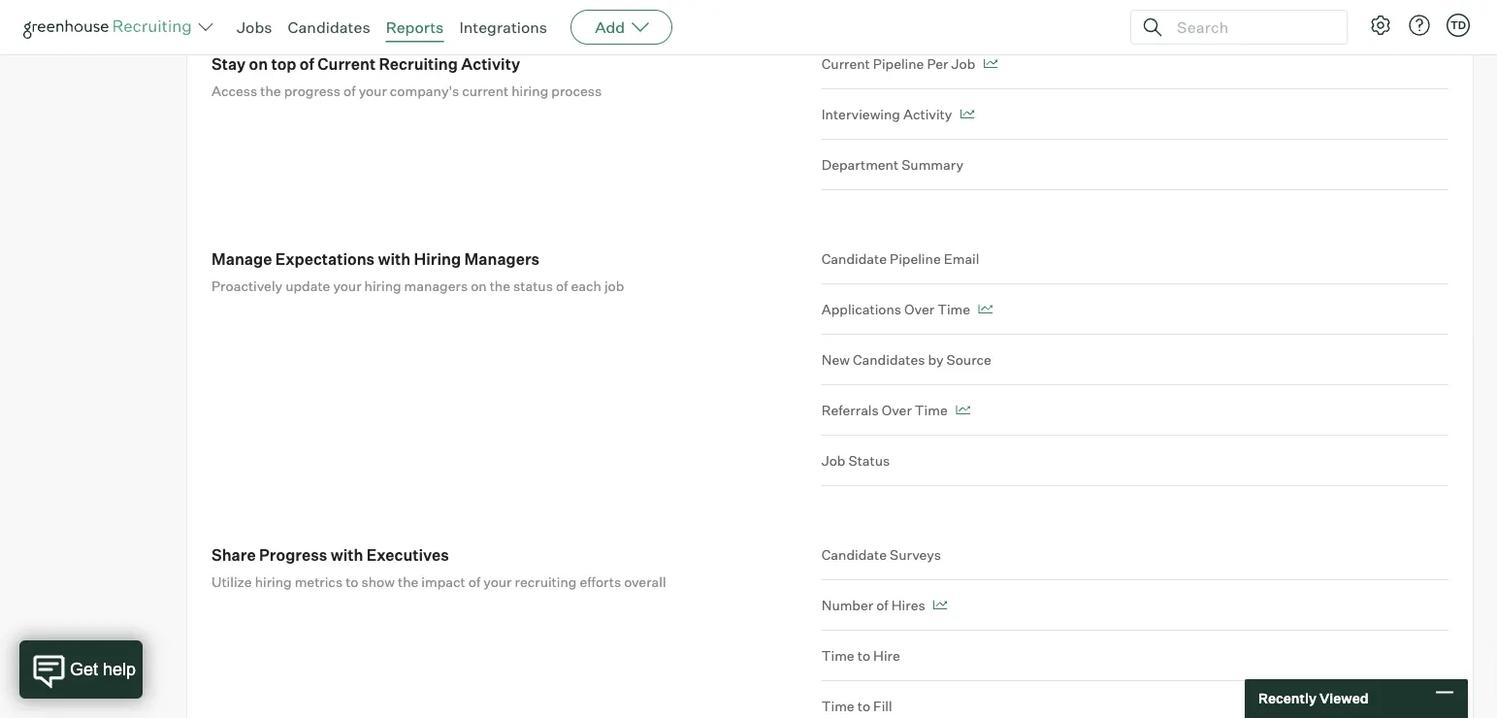 Task type: locate. For each thing, give the bounding box(es) containing it.
manage expectations with hiring managers proactively update your hiring managers on the status of each job
[[212, 249, 624, 294]]

2 vertical spatial to
[[858, 697, 871, 714]]

job left status
[[822, 452, 846, 469]]

with
[[378, 249, 411, 269], [331, 545, 363, 565]]

the
[[260, 82, 281, 99], [490, 277, 510, 294], [398, 573, 419, 590]]

add
[[595, 17, 625, 37]]

0 vertical spatial your
[[359, 82, 387, 99]]

1 horizontal spatial activity
[[903, 105, 952, 122]]

hire
[[873, 647, 900, 664]]

by
[[928, 351, 944, 368]]

0 horizontal spatial on
[[249, 54, 268, 73]]

hiring right the current
[[512, 82, 549, 99]]

time down by
[[915, 401, 948, 418]]

of left each
[[556, 277, 568, 294]]

managers
[[464, 249, 540, 269]]

on left top
[[249, 54, 268, 73]]

hiring
[[512, 82, 549, 99], [364, 277, 401, 294], [255, 573, 292, 590]]

pipeline for manage expectations with hiring managers
[[890, 250, 941, 267]]

0 vertical spatial the
[[260, 82, 281, 99]]

stay on top of current recruiting activity access the progress of your company's current hiring process
[[212, 54, 602, 99]]

1 horizontal spatial the
[[398, 573, 419, 590]]

company's
[[390, 82, 459, 99]]

department summary link
[[822, 140, 1449, 190]]

0 horizontal spatial the
[[260, 82, 281, 99]]

candidate
[[822, 250, 887, 267], [822, 546, 887, 563]]

source
[[947, 351, 992, 368]]

your left company's
[[359, 82, 387, 99]]

1 vertical spatial with
[[331, 545, 363, 565]]

efforts
[[580, 573, 621, 590]]

current up interviewing
[[822, 55, 870, 72]]

hires
[[892, 597, 925, 614]]

candidates
[[288, 17, 370, 37], [853, 351, 925, 368]]

on
[[249, 54, 268, 73], [471, 277, 487, 294]]

icon chart image up summary
[[960, 109, 975, 119]]

metrics
[[295, 573, 343, 590]]

icon chart image
[[983, 59, 998, 69], [960, 109, 975, 119], [978, 304, 993, 314], [956, 405, 970, 415], [933, 600, 948, 610]]

0 horizontal spatial job
[[822, 452, 846, 469]]

the down executives
[[398, 573, 419, 590]]

status
[[849, 452, 890, 469]]

1 horizontal spatial job
[[952, 55, 976, 72]]

hiring inside "stay on top of current recruiting activity access the progress of your company's current hiring process"
[[512, 82, 549, 99]]

activity
[[461, 54, 520, 73], [903, 105, 952, 122]]

0 horizontal spatial candidates
[[288, 17, 370, 37]]

1 vertical spatial on
[[471, 277, 487, 294]]

1 vertical spatial activity
[[903, 105, 952, 122]]

summary
[[902, 156, 964, 173]]

share progress with executives utilize hiring metrics to show the impact of your recruiting efforts overall
[[212, 545, 666, 590]]

with for hiring
[[378, 249, 411, 269]]

0 vertical spatial on
[[249, 54, 268, 73]]

with up metrics
[[331, 545, 363, 565]]

candidate pipeline email
[[822, 250, 980, 267]]

update
[[285, 277, 330, 294]]

your left 'recruiting'
[[484, 573, 512, 590]]

Search text field
[[1172, 13, 1330, 41]]

hiring inside manage expectations with hiring managers proactively update your hiring managers on the status of each job
[[364, 277, 401, 294]]

email
[[944, 250, 980, 267]]

0 vertical spatial to
[[346, 573, 359, 590]]

icon chart image down the source
[[956, 405, 970, 415]]

candidate up applications
[[822, 250, 887, 267]]

1 horizontal spatial candidates
[[853, 351, 925, 368]]

candidate surveys
[[822, 546, 941, 563]]

time left 'fill'
[[822, 697, 855, 714]]

job right per
[[952, 55, 976, 72]]

your down "expectations"
[[333, 277, 362, 294]]

applications over time
[[822, 301, 971, 318]]

to left 'fill'
[[858, 697, 871, 714]]

show
[[362, 573, 395, 590]]

2 vertical spatial hiring
[[255, 573, 292, 590]]

0 vertical spatial hiring
[[512, 82, 549, 99]]

recently
[[1259, 690, 1317, 707]]

your
[[359, 82, 387, 99], [333, 277, 362, 294], [484, 573, 512, 590]]

managers
[[404, 277, 468, 294]]

2 horizontal spatial the
[[490, 277, 510, 294]]

1 vertical spatial to
[[858, 647, 871, 664]]

the down managers
[[490, 277, 510, 294]]

add button
[[571, 10, 673, 45]]

1 vertical spatial candidate
[[822, 546, 887, 563]]

0 horizontal spatial current
[[318, 54, 376, 73]]

1 candidate from the top
[[822, 250, 887, 267]]

of
[[300, 54, 314, 73], [344, 82, 356, 99], [556, 277, 568, 294], [469, 573, 481, 590], [876, 597, 889, 614]]

department
[[822, 156, 899, 173]]

reports
[[386, 17, 444, 37]]

candidates up top
[[288, 17, 370, 37]]

1 horizontal spatial current
[[822, 55, 870, 72]]

over
[[905, 301, 935, 318], [882, 401, 912, 418]]

the inside manage expectations with hiring managers proactively update your hiring managers on the status of each job
[[490, 277, 510, 294]]

icon chart image for manage expectations with hiring managers
[[978, 304, 993, 314]]

utilize
[[212, 573, 252, 590]]

2 horizontal spatial hiring
[[512, 82, 549, 99]]

hiring down the progress at the bottom of page
[[255, 573, 292, 590]]

to left the hire
[[858, 647, 871, 664]]

impact
[[422, 573, 466, 590]]

0 horizontal spatial activity
[[461, 54, 520, 73]]

activity up summary
[[903, 105, 952, 122]]

2 candidate from the top
[[822, 546, 887, 563]]

candidate up number
[[822, 546, 887, 563]]

progress
[[284, 82, 341, 99]]

hiring left the managers
[[364, 277, 401, 294]]

of inside the share progress with executives utilize hiring metrics to show the impact of your recruiting efforts overall
[[469, 573, 481, 590]]

time
[[938, 301, 971, 318], [915, 401, 948, 418], [822, 647, 855, 664], [822, 697, 855, 714]]

0 vertical spatial over
[[905, 301, 935, 318]]

0 horizontal spatial with
[[331, 545, 363, 565]]

pipeline
[[873, 55, 924, 72], [890, 250, 941, 267]]

1 horizontal spatial on
[[471, 277, 487, 294]]

with inside manage expectations with hiring managers proactively update your hiring managers on the status of each job
[[378, 249, 411, 269]]

candidate for manage expectations with hiring managers
[[822, 250, 887, 267]]

of right impact
[[469, 573, 481, 590]]

1 vertical spatial job
[[822, 452, 846, 469]]

job status
[[822, 452, 890, 469]]

1 vertical spatial candidates
[[853, 351, 925, 368]]

0 horizontal spatial hiring
[[255, 573, 292, 590]]

number
[[822, 597, 874, 614]]

stay
[[212, 54, 246, 73]]

over up 'new candidates by source'
[[905, 301, 935, 318]]

your inside "stay on top of current recruiting activity access the progress of your company's current hiring process"
[[359, 82, 387, 99]]

1 vertical spatial the
[[490, 277, 510, 294]]

share
[[212, 545, 256, 565]]

1 vertical spatial pipeline
[[890, 250, 941, 267]]

1 horizontal spatial hiring
[[364, 277, 401, 294]]

candidates left by
[[853, 351, 925, 368]]

activity up the current
[[461, 54, 520, 73]]

0 vertical spatial pipeline
[[873, 55, 924, 72]]

pipeline for stay on top of current recruiting activity
[[873, 55, 924, 72]]

with left hiring
[[378, 249, 411, 269]]

pipeline left per
[[873, 55, 924, 72]]

1 vertical spatial over
[[882, 401, 912, 418]]

2 vertical spatial the
[[398, 573, 419, 590]]

integrations
[[459, 17, 547, 37]]

top
[[271, 54, 296, 73]]

job
[[952, 55, 976, 72], [822, 452, 846, 469]]

icon chart image up the source
[[978, 304, 993, 314]]

greenhouse recruiting image
[[23, 16, 198, 39]]

current down candidates "link"
[[318, 54, 376, 73]]

on down managers
[[471, 277, 487, 294]]

over right referrals
[[882, 401, 912, 418]]

0 vertical spatial candidate
[[822, 250, 887, 267]]

current pipeline per job
[[822, 55, 976, 72]]

to left show on the left of the page
[[346, 573, 359, 590]]

1 horizontal spatial with
[[378, 249, 411, 269]]

1 vertical spatial hiring
[[364, 277, 401, 294]]

reports link
[[386, 17, 444, 37]]

current
[[318, 54, 376, 73], [822, 55, 870, 72]]

pipeline left email
[[890, 250, 941, 267]]

the down top
[[260, 82, 281, 99]]

icon chart image right hires
[[933, 600, 948, 610]]

your inside the share progress with executives utilize hiring metrics to show the impact of your recruiting efforts overall
[[484, 573, 512, 590]]

on inside "stay on top of current recruiting activity access the progress of your company's current hiring process"
[[249, 54, 268, 73]]

with inside the share progress with executives utilize hiring metrics to show the impact of your recruiting efforts overall
[[331, 545, 363, 565]]

your inside manage expectations with hiring managers proactively update your hiring managers on the status of each job
[[333, 277, 362, 294]]

0 vertical spatial with
[[378, 249, 411, 269]]

0 vertical spatial activity
[[461, 54, 520, 73]]

1 vertical spatial your
[[333, 277, 362, 294]]

to
[[346, 573, 359, 590], [858, 647, 871, 664], [858, 697, 871, 714]]

2 vertical spatial your
[[484, 573, 512, 590]]



Task type: vqa. For each thing, say whether or not it's contained in the screenshot.
hiring within the Manage Expectations with Hiring Managers Proactively update your hiring managers on the status of each job
yes



Task type: describe. For each thing, give the bounding box(es) containing it.
td button
[[1447, 14, 1470, 37]]

progress
[[259, 545, 327, 565]]

time to hire link
[[822, 631, 1449, 681]]

recently viewed
[[1259, 690, 1369, 707]]

of right the progress
[[344, 82, 356, 99]]

over for applications
[[905, 301, 935, 318]]

time down email
[[938, 301, 971, 318]]

over for referrals
[[882, 401, 912, 418]]

time to fill
[[822, 697, 892, 714]]

job status link
[[822, 436, 1449, 486]]

current
[[462, 82, 509, 99]]

recruiting
[[379, 54, 458, 73]]

job
[[605, 277, 624, 294]]

of left hires
[[876, 597, 889, 614]]

surveys
[[890, 546, 941, 563]]

jobs link
[[237, 17, 272, 37]]

hiring inside the share progress with executives utilize hiring metrics to show the impact of your recruiting efforts overall
[[255, 573, 292, 590]]

time left the hire
[[822, 647, 855, 664]]

new
[[822, 351, 850, 368]]

activity inside "stay on top of current recruiting activity access the progress of your company's current hiring process"
[[461, 54, 520, 73]]

the inside the share progress with executives utilize hiring metrics to show the impact of your recruiting efforts overall
[[398, 573, 419, 590]]

executives
[[367, 545, 449, 565]]

process
[[551, 82, 602, 99]]

candidates link
[[288, 17, 370, 37]]

number of hires
[[822, 597, 925, 614]]

new candidates by source
[[822, 351, 992, 368]]

current inside "stay on top of current recruiting activity access the progress of your company's current hiring process"
[[318, 54, 376, 73]]

job inside job status link
[[822, 452, 846, 469]]

department summary
[[822, 156, 964, 173]]

0 vertical spatial job
[[952, 55, 976, 72]]

of right top
[[300, 54, 314, 73]]

time to hire
[[822, 647, 900, 664]]

candidate pipeline email link
[[822, 249, 1449, 285]]

new candidates by source link
[[822, 335, 1449, 385]]

candidate surveys link
[[822, 545, 1449, 581]]

td
[[1451, 18, 1466, 32]]

integrations link
[[459, 17, 547, 37]]

referrals
[[822, 401, 879, 418]]

to for time to fill
[[858, 697, 871, 714]]

interviewing activity
[[822, 105, 952, 122]]

with for executives
[[331, 545, 363, 565]]

referrals over time
[[822, 401, 948, 418]]

time to fill link
[[822, 681, 1449, 718]]

applications
[[822, 301, 902, 318]]

to for time to hire
[[858, 647, 871, 664]]

icon chart image for stay on top of current recruiting activity
[[960, 109, 975, 119]]

interviewing
[[822, 105, 901, 122]]

viewed
[[1320, 690, 1369, 707]]

configure image
[[1369, 14, 1393, 37]]

hiring
[[414, 249, 461, 269]]

fill
[[873, 697, 892, 714]]

0 vertical spatial candidates
[[288, 17, 370, 37]]

overall
[[624, 573, 666, 590]]

on inside manage expectations with hiring managers proactively update your hiring managers on the status of each job
[[471, 277, 487, 294]]

access
[[212, 82, 257, 99]]

of inside manage expectations with hiring managers proactively update your hiring managers on the status of each job
[[556, 277, 568, 294]]

to inside the share progress with executives utilize hiring metrics to show the impact of your recruiting efforts overall
[[346, 573, 359, 590]]

proactively
[[212, 277, 283, 294]]

expectations
[[275, 249, 375, 269]]

td button
[[1443, 10, 1474, 41]]

each
[[571, 277, 602, 294]]

recruiting
[[515, 573, 577, 590]]

candidate for share progress with executives
[[822, 546, 887, 563]]

per
[[927, 55, 949, 72]]

the inside "stay on top of current recruiting activity access the progress of your company's current hiring process"
[[260, 82, 281, 99]]

jobs
[[237, 17, 272, 37]]

icon chart image for share progress with executives
[[933, 600, 948, 610]]

icon chart image right per
[[983, 59, 998, 69]]

manage
[[212, 249, 272, 269]]

status
[[513, 277, 553, 294]]



